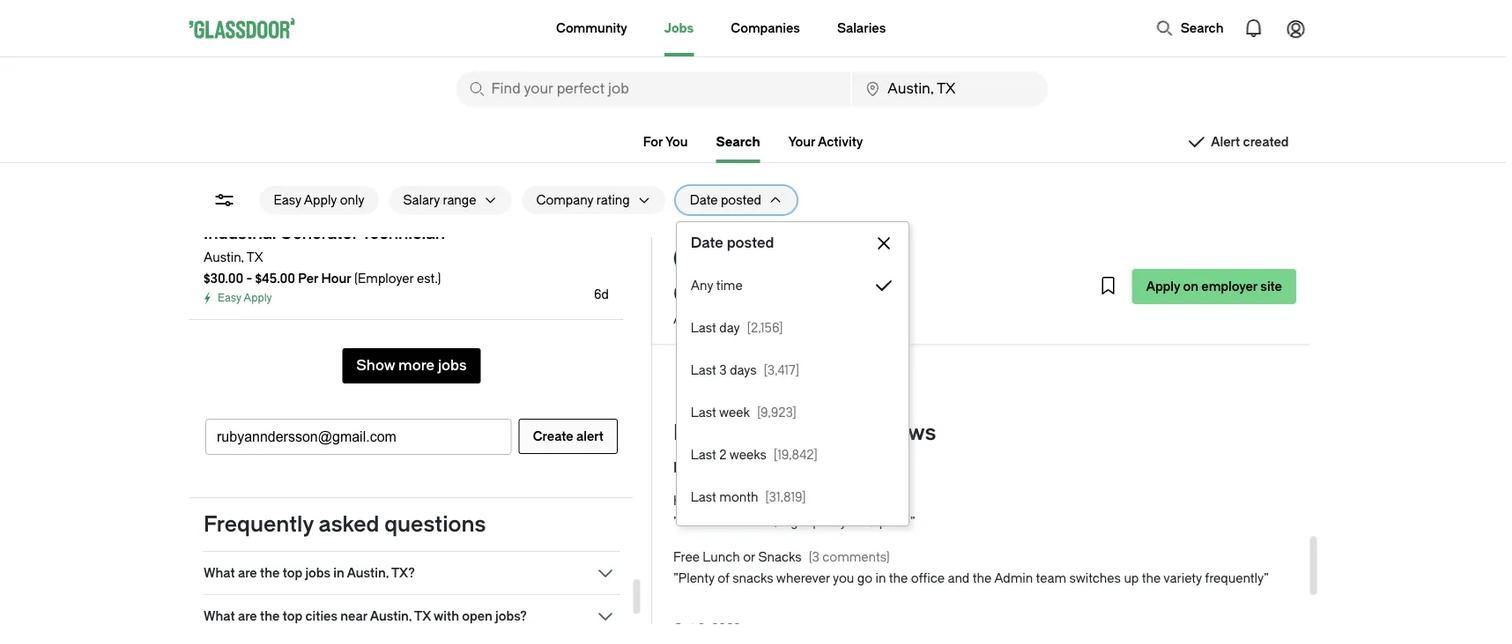 Task type: describe. For each thing, give the bounding box(es) containing it.
[19,842]
[[774, 447, 818, 462]]

Enter email address email field
[[206, 420, 511, 454]]

near
[[340, 609, 367, 623]]

benefit
[[781, 421, 853, 445]]

for you
[[643, 134, 688, 149]]

range
[[443, 193, 477, 207]]

apply for easy apply only
[[304, 193, 337, 207]]

for
[[643, 134, 663, 149]]

zinda
[[710, 251, 744, 265]]

last for last week [9,923]
[[691, 405, 717, 420]]

2
[[720, 447, 727, 462]]

in inside popup button
[[333, 566, 344, 580]]

1 horizontal spatial of
[[1092, 226, 1104, 241]]

pllc
[[818, 251, 852, 265]]

community
[[556, 21, 628, 35]]

top for cities
[[282, 609, 302, 623]]

companies
[[731, 21, 801, 35]]

tx inside dropdown button
[[414, 609, 431, 623]]

the right at
[[1041, 226, 1060, 241]]

days
[[730, 363, 757, 377]]

(employer
[[354, 271, 414, 286]]

vision
[[709, 290, 745, 304]]

what are the top cities near austin, tx with open jobs? button
[[203, 606, 619, 625]]

plan.
[[879, 515, 907, 530]]

tx?
[[391, 566, 415, 580]]

your
[[789, 134, 816, 149]]

chief legal officer austin, tx
[[673, 280, 900, 327]]

is
[[960, 226, 970, 241]]

date posted inside popup button
[[690, 193, 762, 207]]

for
[[804, 226, 820, 241]]

austin, inside the chief legal officer austin, tx
[[673, 311, 719, 327]]

plan
[[778, 311, 803, 325]]

open filter menu image
[[214, 190, 235, 211]]

3
[[720, 363, 727, 377]]

health for health savings account (hsa) dental insurance vision insurance retirement plan with up to 3% company match paid time off paid holidays paid parental leave
[[709, 247, 747, 262]]

0 horizontal spatial search
[[717, 134, 761, 149]]

last day [2,156]
[[691, 321, 784, 335]]

zinda law group, pllc link
[[673, 243, 887, 273]]

chief
[[673, 280, 738, 309]]

activity
[[818, 134, 864, 149]]

officer
[[816, 280, 900, 309]]

easy apply
[[217, 292, 272, 304]]

posted inside popup button
[[721, 193, 762, 207]]

none field search keyword
[[456, 71, 851, 107]]

date inside popup button
[[690, 193, 718, 207]]

salary range button
[[389, 186, 477, 214]]

what are the top jobs in austin, tx? button
[[203, 563, 619, 584]]

easy apply only button
[[260, 186, 379, 214]]

date posted list box
[[677, 265, 909, 518]]

lunch
[[703, 551, 740, 565]]

jobs link
[[665, 0, 694, 56]]

the right and
[[973, 572, 992, 586]]

the right cost
[[1107, 226, 1126, 241]]

quality
[[808, 515, 847, 530]]

team
[[1036, 572, 1066, 586]]

close dropdown image
[[874, 233, 895, 254]]

with inside health savings account (hsa) dental insurance vision insurance retirement plan with up to 3% company match paid time off paid holidays paid parental leave
[[806, 311, 831, 325]]

apply for easy apply
[[243, 292, 272, 304]]

austin, inside dropdown button
[[370, 609, 412, 623]]

insurance down the zinda law group, pllc
[[750, 268, 808, 283]]

(3
[[809, 551, 819, 565]]

jobs
[[665, 21, 694, 35]]

3%
[[866, 311, 883, 325]]

zinda law group, pllc
[[710, 251, 852, 265]]

cost,
[[748, 515, 777, 530]]

for you link
[[643, 134, 688, 149]]

any time button
[[677, 265, 909, 307]]

company rating
[[537, 193, 630, 207]]

jobs?
[[495, 609, 527, 623]]

date posted button
[[676, 186, 762, 214]]

employee.
[[1129, 226, 1190, 241]]

what for what are the top jobs in austin, tx?
[[203, 566, 235, 580]]

frequently asked questions
[[203, 512, 486, 537]]

a
[[715, 515, 722, 530]]

company inside health savings account (hsa) dental insurance vision insurance retirement plan with up to 3% company match paid time off paid holidays paid parental leave
[[886, 311, 943, 325]]

only
[[340, 193, 365, 207]]

search link
[[717, 134, 761, 163]]

coverage
[[744, 226, 801, 241]]

month
[[720, 490, 759, 504]]

-
[[246, 271, 252, 286]]

go
[[857, 572, 873, 586]]

1 vertical spatial date
[[691, 235, 724, 251]]

[3,417]
[[764, 363, 800, 377]]

0 vertical spatial or
[[845, 184, 857, 198]]

last month [31,819]
[[691, 490, 807, 504]]

the inside dropdown button
[[260, 609, 279, 623]]

easy for easy apply
[[217, 292, 241, 304]]

your activity link
[[789, 134, 864, 149]]

reviews
[[858, 421, 936, 445]]

cost
[[1063, 226, 1089, 241]]

company inside dropdown button
[[537, 193, 594, 207]]

open
[[462, 609, 492, 623]]

comments) inside free lunch or snacks (3 comments) "plenty of snacks wherever you go in the office and the admin team switches up the variety frequently"
[[822, 551, 890, 565]]

coverage for spouse and/or children is available at the cost of the employee.
[[744, 226, 1190, 241]]

health savings account (hsa) dental insurance vision insurance retirement plan with up to 3% company match paid time off paid holidays paid parental leave
[[709, 247, 983, 389]]

1 vertical spatial date posted
[[691, 235, 775, 251]]

time
[[717, 278, 743, 293]]

to
[[852, 311, 863, 325]]

$45.00
[[255, 271, 295, 286]]

salaries link
[[838, 0, 886, 56]]

insurance up coverage
[[750, 184, 808, 198]]

salaries
[[838, 21, 886, 35]]

last week [9,923]
[[691, 405, 797, 420]]

per
[[298, 271, 318, 286]]

employer
[[1202, 279, 1258, 294]]

the left the variety
[[1142, 572, 1161, 586]]

health for health insurance (ppo or hdhp plans available)
[[709, 184, 747, 198]]



Task type: vqa. For each thing, say whether or not it's contained in the screenshot.
What are the top jobs in Austin, TX? dropdown button
yes



Task type: locate. For each thing, give the bounding box(es) containing it.
are for what are the top cities near austin, tx with open jobs?
[[238, 609, 257, 623]]

[9,923]
[[757, 405, 797, 420]]

1 none field from the left
[[456, 71, 851, 107]]

easy inside button
[[274, 193, 301, 207]]

comments) inside health insurance (4 comments) "it was a low cost, high quality ppo plan. "
[[794, 494, 861, 509]]

paid down retirement
[[709, 332, 734, 346]]

search button
[[1148, 11, 1233, 46]]

employee benefit reviews
[[673, 421, 936, 445]]

3 paid from the top
[[709, 374, 734, 389]]

"plenty
[[673, 572, 715, 586]]

at
[[1027, 226, 1038, 241]]

of inside free lunch or snacks (3 comments) "plenty of snacks wherever you go in the office and the admin team switches up the variety frequently"
[[718, 572, 729, 586]]

(ppo
[[811, 184, 841, 198]]

0 horizontal spatial up
[[834, 311, 848, 325]]

easy apply only
[[274, 193, 365, 207]]

1 vertical spatial tx
[[722, 311, 741, 327]]

1 vertical spatial top
[[282, 609, 302, 623]]

0 vertical spatial with
[[806, 311, 831, 325]]

or right (ppo
[[845, 184, 857, 198]]

1 are from the top
[[238, 566, 257, 580]]

last up employee
[[691, 405, 717, 420]]

on
[[1183, 279, 1199, 294]]

top for jobs
[[282, 566, 302, 580]]

the inside popup button
[[260, 566, 279, 580]]

top left jobs
[[282, 566, 302, 580]]

2 last from the top
[[691, 363, 717, 377]]

apply on employer site button
[[1132, 269, 1297, 304]]

3 last from the top
[[691, 405, 717, 420]]

0 vertical spatial are
[[238, 566, 257, 580]]

law
[[747, 251, 772, 265]]

0 horizontal spatial or
[[743, 551, 755, 565]]

low
[[725, 515, 745, 530]]

austin, inside austin, tx $30.00 - $45.00 per hour (employer est.)
[[203, 250, 244, 265]]

available
[[973, 226, 1024, 241]]

1 horizontal spatial easy
[[274, 193, 301, 207]]

rating
[[597, 193, 630, 207]]

with
[[806, 311, 831, 325], [433, 609, 459, 623]]

(hsa)
[[853, 247, 887, 262]]

0 vertical spatial company
[[537, 193, 594, 207]]

last for last day [2,156]
[[691, 321, 717, 335]]

health up dental
[[709, 247, 747, 262]]

last for last 3 days [3,417]
[[691, 363, 717, 377]]

search
[[1181, 21, 1224, 35], [717, 134, 761, 149]]

insurance
[[750, 184, 808, 198], [750, 268, 808, 283], [748, 290, 806, 304], [715, 494, 773, 509]]

what are the top jobs in austin, tx?
[[203, 566, 415, 580]]

search inside button
[[1181, 21, 1224, 35]]

est.)
[[417, 271, 441, 286]]

1 top from the top
[[282, 566, 302, 580]]

most commented element
[[673, 491, 1297, 604]]

paid down the day
[[709, 353, 734, 368]]

are left the cities
[[238, 609, 257, 623]]

tx inside austin, tx $30.00 - $45.00 per hour (employer est.)
[[246, 250, 263, 265]]

off
[[770, 332, 788, 346]]

0 horizontal spatial company
[[537, 193, 594, 207]]

free
[[673, 551, 700, 565]]

insurance inside health insurance (4 comments) "it was a low cost, high quality ppo plan. "
[[715, 494, 773, 509]]

0 horizontal spatial in
[[333, 566, 344, 580]]

1 vertical spatial of
[[718, 572, 729, 586]]

in right jobs
[[333, 566, 344, 580]]

date up the "zinda law group, pllc logo"
[[690, 193, 718, 207]]

apply on employer site
[[1146, 279, 1283, 294]]

up right switches on the right of page
[[1124, 572, 1139, 586]]

austin, up $30.00
[[203, 250, 244, 265]]

0 horizontal spatial tx
[[246, 250, 263, 265]]

top inside dropdown button
[[282, 609, 302, 623]]

0 vertical spatial posted
[[721, 193, 762, 207]]

$30.00
[[203, 271, 243, 286]]

last for last month [31,819]
[[691, 490, 717, 504]]

top inside popup button
[[282, 566, 302, 580]]

apply inside button
[[1146, 279, 1180, 294]]

health inside health savings account (hsa) dental insurance vision insurance retirement plan with up to 3% company match paid time off paid holidays paid parental leave
[[709, 247, 747, 262]]

1 horizontal spatial company
[[886, 311, 943, 325]]

1 horizontal spatial none field
[[853, 71, 1049, 107]]

up left to
[[834, 311, 848, 325]]

1 vertical spatial easy
[[217, 292, 241, 304]]

0 vertical spatial date
[[690, 193, 718, 207]]

2 vertical spatial paid
[[709, 374, 734, 389]]

high
[[780, 515, 805, 530]]

1 vertical spatial search
[[717, 134, 761, 149]]

holidays
[[737, 353, 787, 368]]

2 top from the top
[[282, 609, 302, 623]]

insurance up the "plan"
[[748, 290, 806, 304]]

or inside free lunch or snacks (3 comments) "plenty of snacks wherever you go in the office and the admin team switches up the variety frequently"
[[743, 551, 755, 565]]

2 paid from the top
[[709, 353, 734, 368]]

in right 'go'
[[876, 572, 886, 586]]

zinda law group, pllc logo image
[[674, 244, 702, 272]]

"
[[910, 515, 915, 530]]

variety
[[1164, 572, 1202, 586]]

2 horizontal spatial apply
[[1146, 279, 1180, 294]]

what are the top cities near austin, tx with open jobs?
[[203, 609, 527, 623]]

and/or
[[869, 226, 907, 241]]

1 horizontal spatial up
[[1124, 572, 1139, 586]]

Search location field
[[853, 71, 1049, 107]]

last left the day
[[691, 321, 717, 335]]

1 vertical spatial comments)
[[822, 551, 890, 565]]

plans
[[900, 184, 932, 198]]

0 horizontal spatial of
[[718, 572, 729, 586]]

what
[[203, 566, 235, 580], [203, 609, 235, 623]]

0 horizontal spatial easy
[[217, 292, 241, 304]]

apply left only at the left of the page
[[304, 193, 337, 207]]

commented
[[711, 460, 795, 476]]

"it
[[673, 515, 686, 530]]

last 3 days [3,417]
[[691, 363, 800, 377]]

0 vertical spatial up
[[834, 311, 848, 325]]

0 vertical spatial date posted
[[690, 193, 762, 207]]

health down search link
[[709, 184, 747, 198]]

0 vertical spatial what
[[203, 566, 235, 580]]

2 what from the top
[[203, 609, 235, 623]]

austin, inside popup button
[[347, 566, 389, 580]]

1 horizontal spatial in
[[876, 572, 886, 586]]

easy
[[274, 193, 301, 207], [217, 292, 241, 304]]

questions
[[384, 512, 486, 537]]

companies link
[[731, 0, 801, 56]]

1 vertical spatial are
[[238, 609, 257, 623]]

savings
[[750, 247, 797, 262]]

or up snacks
[[743, 551, 755, 565]]

last up was
[[691, 490, 717, 504]]

what inside dropdown button
[[203, 609, 235, 623]]

date up dental
[[691, 235, 724, 251]]

community link
[[556, 0, 628, 56]]

health insurance (4 comments) "it was a low cost, high quality ppo plan. "
[[673, 494, 915, 530]]

None field
[[456, 71, 851, 107], [853, 71, 1049, 107]]

0 vertical spatial paid
[[709, 332, 734, 346]]

1 horizontal spatial tx
[[414, 609, 431, 623]]

austin,
[[203, 250, 244, 265], [673, 311, 719, 327], [347, 566, 389, 580], [370, 609, 412, 623]]

available)
[[935, 184, 989, 198]]

hour
[[321, 271, 351, 286]]

0 vertical spatial search
[[1181, 21, 1224, 35]]

comments) up 'go'
[[822, 551, 890, 565]]

company right 3%
[[886, 311, 943, 325]]

your activity
[[789, 134, 864, 149]]

are down "frequently"
[[238, 566, 257, 580]]

in inside free lunch or snacks (3 comments) "plenty of snacks wherever you go in the office and the admin team switches up the variety frequently"
[[876, 572, 886, 586]]

0 vertical spatial health
[[709, 184, 747, 198]]

0 vertical spatial easy
[[274, 193, 301, 207]]

last left 2
[[691, 447, 717, 462]]

tx down 'what are the top jobs in austin, tx?' popup button
[[414, 609, 431, 623]]

hdhp
[[860, 184, 897, 198]]

snacks
[[758, 551, 802, 565]]

are inside what are the top cities near austin, tx with open jobs? dropdown button
[[238, 609, 257, 623]]

salary
[[403, 193, 440, 207]]

1 vertical spatial paid
[[709, 353, 734, 368]]

none field search location
[[853, 71, 1049, 107]]

0 horizontal spatial with
[[433, 609, 459, 623]]

1 vertical spatial what
[[203, 609, 235, 623]]

tx inside the chief legal officer austin, tx
[[722, 311, 741, 327]]

with left open
[[433, 609, 459, 623]]

1 what from the top
[[203, 566, 235, 580]]

apply left on
[[1146, 279, 1180, 294]]

1 vertical spatial company
[[886, 311, 943, 325]]

apply down the -
[[243, 292, 272, 304]]

austin, down chief at the left of page
[[673, 311, 719, 327]]

1 last from the top
[[691, 321, 717, 335]]

ppo
[[850, 515, 876, 530]]

easy down $30.00
[[217, 292, 241, 304]]

employee
[[673, 421, 776, 445]]

date posted up dental
[[691, 235, 775, 251]]

last
[[691, 321, 717, 335], [691, 363, 717, 377], [691, 405, 717, 420], [691, 447, 717, 462], [691, 490, 717, 504]]

salary range
[[403, 193, 477, 207]]

0 horizontal spatial apply
[[243, 292, 272, 304]]

health inside health insurance (4 comments) "it was a low cost, high quality ppo plan. "
[[673, 494, 712, 509]]

with inside dropdown button
[[433, 609, 459, 623]]

1 vertical spatial or
[[743, 551, 755, 565]]

1 horizontal spatial search
[[1181, 21, 1224, 35]]

free lunch or snacks (3 comments) "plenty of snacks wherever you go in the office and the admin team switches up the variety frequently"
[[673, 551, 1269, 586]]

are
[[238, 566, 257, 580], [238, 609, 257, 623]]

top left the cities
[[282, 609, 302, 623]]

insurance up low
[[715, 494, 773, 509]]

day
[[720, 321, 740, 335]]

are for what are the top jobs in austin, tx?
[[238, 566, 257, 580]]

1 paid from the top
[[709, 332, 734, 346]]

paid up week
[[709, 374, 734, 389]]

2 vertical spatial tx
[[414, 609, 431, 623]]

up inside health savings account (hsa) dental insurance vision insurance retirement plan with up to 3% company match paid time off paid holidays paid parental leave
[[834, 311, 848, 325]]

austin, right near
[[370, 609, 412, 623]]

1 horizontal spatial or
[[845, 184, 857, 198]]

company left rating
[[537, 193, 594, 207]]

top
[[282, 566, 302, 580], [282, 609, 302, 623]]

0 vertical spatial tx
[[246, 250, 263, 265]]

austin, left tx?
[[347, 566, 389, 580]]

austin, tx $30.00 - $45.00 per hour (employer est.)
[[203, 250, 441, 286]]

cities
[[305, 609, 337, 623]]

the
[[1041, 226, 1060, 241], [1107, 226, 1126, 241], [260, 566, 279, 580], [889, 572, 908, 586], [973, 572, 992, 586], [1142, 572, 1161, 586], [260, 609, 279, 623]]

the left jobs
[[260, 566, 279, 580]]

tx down vision
[[722, 311, 741, 327]]

frequently
[[203, 512, 313, 537]]

2 are from the top
[[238, 609, 257, 623]]

0 horizontal spatial none field
[[456, 71, 851, 107]]

5 last from the top
[[691, 490, 717, 504]]

1 vertical spatial posted
[[727, 235, 775, 251]]

of down lunch
[[718, 572, 729, 586]]

Search keyword field
[[456, 71, 851, 107]]

date posted
[[690, 193, 762, 207], [691, 235, 775, 251]]

weeks
[[730, 447, 767, 462]]

up inside free lunch or snacks (3 comments) "plenty of snacks wherever you go in the office and the admin team switches up the variety frequently"
[[1124, 572, 1139, 586]]

spouse
[[823, 226, 866, 241]]

with right the "plan"
[[806, 311, 831, 325]]

you
[[833, 572, 854, 586]]

date posted down search link
[[690, 193, 762, 207]]

parental
[[737, 374, 785, 389]]

health up was
[[673, 494, 712, 509]]

admin
[[994, 572, 1033, 586]]

2 vertical spatial health
[[673, 494, 712, 509]]

the left the cities
[[260, 609, 279, 623]]

1 vertical spatial up
[[1124, 572, 1139, 586]]

health insurance (ppo or hdhp plans available)
[[709, 184, 989, 198]]

last for last 2 weeks [19,842]
[[691, 447, 717, 462]]

0 vertical spatial comments)
[[794, 494, 861, 509]]

what for what are the top cities near austin, tx with open jobs?
[[203, 609, 235, 623]]

1 vertical spatial health
[[709, 247, 747, 262]]

the left "office"
[[889, 572, 908, 586]]

office
[[911, 572, 945, 586]]

and
[[948, 572, 970, 586]]

0 vertical spatial of
[[1092, 226, 1104, 241]]

company
[[537, 193, 594, 207], [886, 311, 943, 325]]

are inside 'what are the top jobs in austin, tx?' popup button
[[238, 566, 257, 580]]

legal
[[743, 280, 810, 309]]

switches
[[1070, 572, 1121, 586]]

most
[[673, 460, 708, 476]]

health for health insurance (4 comments) "it was a low cost, high quality ppo plan. "
[[673, 494, 712, 509]]

easy for easy apply only
[[274, 193, 301, 207]]

2 none field from the left
[[853, 71, 1049, 107]]

comments) up quality
[[794, 494, 861, 509]]

or
[[845, 184, 857, 198], [743, 551, 755, 565]]

0 vertical spatial top
[[282, 566, 302, 580]]

frequently"
[[1205, 572, 1269, 586]]

1 vertical spatial with
[[433, 609, 459, 623]]

2 horizontal spatial tx
[[722, 311, 741, 327]]

of right cost
[[1092, 226, 1104, 241]]

1 horizontal spatial with
[[806, 311, 831, 325]]

apply inside button
[[304, 193, 337, 207]]

1 horizontal spatial apply
[[304, 193, 337, 207]]

easy right 'open filter menu' icon
[[274, 193, 301, 207]]

tx up the -
[[246, 250, 263, 265]]

4 last from the top
[[691, 447, 717, 462]]

last left 3
[[691, 363, 717, 377]]

what inside popup button
[[203, 566, 235, 580]]



